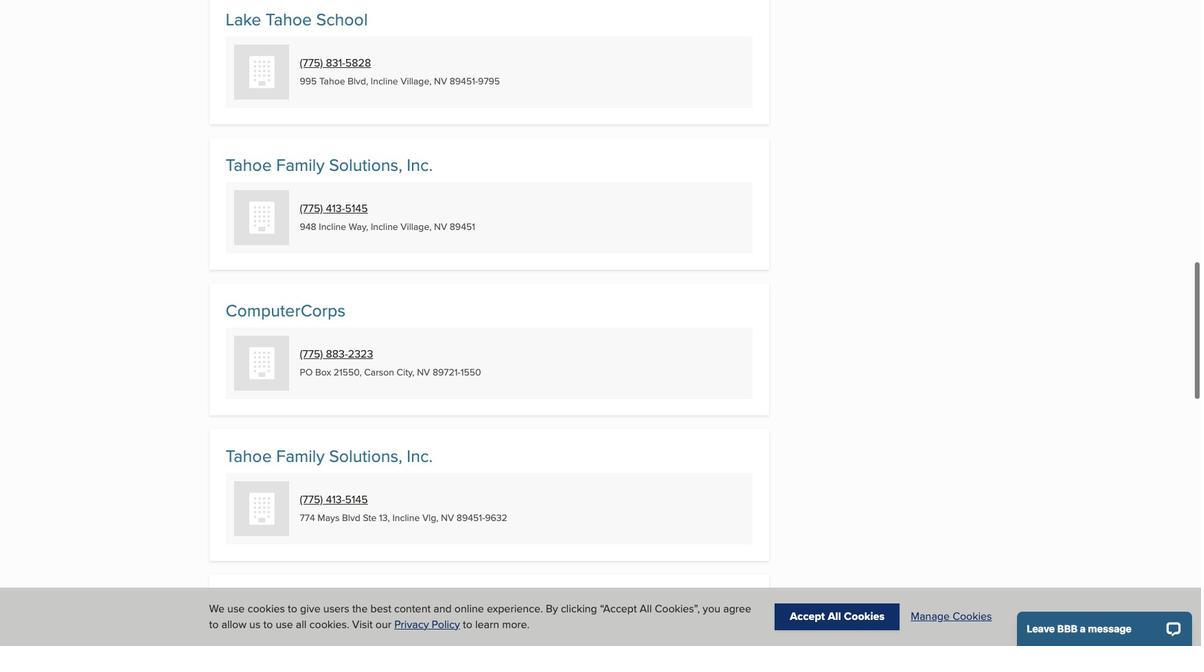 Task type: vqa. For each thing, say whether or not it's contained in the screenshot.
the Read More at right
no



Task type: describe. For each thing, give the bounding box(es) containing it.
privacy policy link
[[394, 617, 460, 632]]

privacy
[[394, 617, 429, 632]]

, for computercorps
[[360, 366, 362, 379]]

to left 'give'
[[288, 601, 297, 617]]

1 horizontal spatial use
[[276, 617, 293, 632]]

family for (775) 413-5145 948 incline way , incline village, nv 89451
[[276, 153, 325, 177]]

learn
[[475, 617, 499, 632]]

831-
[[326, 55, 345, 71]]

computercorps link
[[226, 298, 346, 323]]

to left allow
[[209, 617, 219, 632]]

774
[[300, 511, 315, 525]]

413- for (775) 413-5145 948 incline way , incline village, nv 89451
[[326, 201, 345, 217]]

883-
[[326, 346, 348, 362]]

89451- inside "(775) 831-5828 995 tahoe blvd , incline village, nv 89451-9795"
[[450, 74, 478, 88]]

best
[[371, 601, 391, 617]]

all inside we use cookies to give users the best content and online experience. by clicking "accept all cookies", you agree to allow us to use all cookies. visit our
[[640, 601, 652, 617]]

incline inside "(775) 831-5828 995 tahoe blvd , incline village, nv 89451-9795"
[[371, 74, 398, 88]]

, for lake tahoe school
[[366, 74, 368, 88]]

accept all cookies button
[[775, 604, 900, 630]]

village, for school
[[401, 74, 432, 88]]

allow
[[222, 617, 247, 632]]

, inside (775) 413-5145 774 mays blvd ste 13 , incline vlg, nv 89451-9632
[[388, 511, 390, 525]]

5828
[[345, 55, 371, 71]]

995
[[300, 74, 317, 88]]

lake tahoe school link
[[226, 7, 368, 32]]

more.
[[502, 617, 530, 632]]

nv for computercorps
[[417, 366, 430, 379]]

2323
[[348, 346, 373, 362]]

413- for (775) 413-5145 774 mays blvd ste 13 , incline vlg, nv 89451-9632
[[326, 492, 345, 508]]

89451- inside (775) 413-5145 774 mays blvd ste 13 , incline vlg, nv 89451-9632
[[457, 511, 485, 525]]

0 horizontal spatial use
[[227, 601, 245, 617]]

inc. for (775) 413-5145 774 mays blvd ste 13 , incline vlg, nv 89451-9632
[[407, 444, 433, 469]]

chest,
[[315, 589, 363, 614]]

village, for solutions,
[[401, 220, 432, 234]]

users
[[323, 601, 349, 617]]

incline right the 948
[[319, 220, 346, 234]]

privacy policy to learn more.
[[394, 617, 530, 632]]

to right us
[[263, 617, 273, 632]]

way
[[349, 220, 366, 234]]

box
[[315, 366, 331, 379]]

manage cookies
[[911, 609, 992, 625]]

ste
[[363, 511, 377, 525]]

tahoe family solutions, inc. link for (775) 413-5145 774 mays blvd ste 13 , incline vlg, nv 89451-9632
[[226, 444, 433, 469]]

cookies inside button
[[953, 609, 992, 625]]

89451
[[450, 220, 475, 234]]

89721-
[[433, 366, 461, 379]]

cookies.
[[310, 617, 349, 632]]

the
[[352, 601, 368, 617]]

all
[[296, 617, 307, 632]]

13
[[379, 511, 388, 525]]

2 vertical spatial inc.
[[368, 589, 394, 614]]

all inside 'button'
[[828, 609, 841, 625]]

accept
[[790, 609, 825, 625]]

tahoe family solutions, inc. for (775) 413-5145 774 mays blvd ste 13 , incline vlg, nv 89451-9632
[[226, 444, 433, 469]]

to left learn
[[463, 617, 473, 632]]

accept all cookies
[[790, 609, 885, 625]]

tahoe family solutions, inc. for (775) 413-5145 948 incline way , incline village, nv 89451
[[226, 153, 433, 177]]

computercorps
[[226, 298, 346, 323]]

our
[[376, 617, 392, 632]]

(775) 831-5828 995 tahoe blvd , incline village, nv 89451-9795
[[300, 55, 500, 88]]

community
[[226, 589, 311, 614]]

carson
[[364, 366, 394, 379]]



Task type: locate. For each thing, give the bounding box(es) containing it.
1 (775) from the top
[[300, 55, 323, 71]]

, for tahoe family solutions, inc.
[[366, 220, 368, 234]]

by
[[546, 601, 558, 617]]

(775) for (775) 883-2323 po box 21550 , carson city, nv 89721-1550
[[300, 346, 323, 362]]

, right ste
[[388, 511, 390, 525]]

(775) 831-5828 link
[[300, 55, 371, 71]]

5145 for (775) 413-5145 774 mays blvd ste 13 , incline vlg, nv 89451-9632
[[345, 492, 368, 508]]

21550
[[334, 366, 360, 379]]

village, inside "(775) 413-5145 948 incline way , incline village, nv 89451"
[[401, 220, 432, 234]]

5145 up way
[[345, 201, 368, 217]]

2 village, from the top
[[401, 220, 432, 234]]

1 vertical spatial tahoe family solutions, inc.
[[226, 444, 433, 469]]

family up 774
[[276, 444, 325, 469]]

experience.
[[487, 601, 543, 617]]

use
[[227, 601, 245, 617], [276, 617, 293, 632]]

0 vertical spatial 5145
[[345, 201, 368, 217]]

1 vertical spatial 89451-
[[457, 511, 485, 525]]

inc. for (775) 413-5145 948 incline way , incline village, nv 89451
[[407, 153, 433, 177]]

give
[[300, 601, 321, 617]]

tahoe family solutions, inc. link for (775) 413-5145 948 incline way , incline village, nv 89451
[[226, 153, 433, 177]]

tahoe family solutions, inc. up the 948
[[226, 153, 433, 177]]

0 vertical spatial inc.
[[407, 153, 433, 177]]

1 cookies from the left
[[844, 609, 885, 625]]

413- inside "(775) 413-5145 948 incline way , incline village, nv 89451"
[[326, 201, 345, 217]]

incline right way
[[371, 220, 398, 234]]

2 (775) from the top
[[300, 201, 323, 217]]

nv
[[434, 74, 447, 88], [434, 220, 447, 234], [417, 366, 430, 379], [441, 511, 454, 525]]

(775) up the 948
[[300, 201, 323, 217]]

1 vertical spatial village,
[[401, 220, 432, 234]]

1 vertical spatial family
[[276, 444, 325, 469]]

to
[[288, 601, 297, 617], [209, 617, 219, 632], [263, 617, 273, 632], [463, 617, 473, 632]]

(775) 413-5145 link up way
[[300, 201, 368, 217]]

(775) inside "(775) 413-5145 948 incline way , incline village, nv 89451"
[[300, 201, 323, 217]]

9795
[[478, 74, 500, 88]]

village,
[[401, 74, 432, 88], [401, 220, 432, 234]]

1 413- from the top
[[326, 201, 345, 217]]

family up the 948
[[276, 153, 325, 177]]

tahoe family solutions, inc. up the mays
[[226, 444, 433, 469]]

tahoe family solutions, inc.
[[226, 153, 433, 177], [226, 444, 433, 469]]

2 cookies from the left
[[953, 609, 992, 625]]

2 tahoe family solutions, inc. link from the top
[[226, 444, 433, 469]]

solutions, for (775) 413-5145 948 incline way , incline village, nv 89451
[[329, 153, 402, 177]]

village, inside "(775) 831-5828 995 tahoe blvd , incline village, nv 89451-9795"
[[401, 74, 432, 88]]

1 vertical spatial solutions,
[[329, 444, 402, 469]]

inc. up "(775) 413-5145 948 incline way , incline village, nv 89451"
[[407, 153, 433, 177]]

use left all
[[276, 617, 293, 632]]

incline down 5828
[[371, 74, 398, 88]]

0 horizontal spatial cookies
[[844, 609, 885, 625]]

, inside (775) 883-2323 po box 21550 , carson city, nv 89721-1550
[[360, 366, 362, 379]]

use right we
[[227, 601, 245, 617]]

0 vertical spatial (775) 413-5145 link
[[300, 201, 368, 217]]

1 (775) 413-5145 link from the top
[[300, 201, 368, 217]]

blvd for solutions,
[[342, 511, 361, 525]]

1 vertical spatial 413-
[[326, 492, 345, 508]]

family for (775) 413-5145 774 mays blvd ste 13 , incline vlg, nv 89451-9632
[[276, 444, 325, 469]]

online
[[455, 601, 484, 617]]

nv right vlg,
[[441, 511, 454, 525]]

tahoe family solutions, inc. link up the mays
[[226, 444, 433, 469]]

2 tahoe family solutions, inc. from the top
[[226, 444, 433, 469]]

incline
[[371, 74, 398, 88], [319, 220, 346, 234], [371, 220, 398, 234], [393, 511, 420, 525]]

9632
[[485, 511, 508, 525]]

blvd down 5828
[[348, 74, 366, 88]]

(775) inside "(775) 831-5828 995 tahoe blvd , incline village, nv 89451-9795"
[[300, 55, 323, 71]]

community chest, inc.
[[226, 589, 394, 614]]

nv for tahoe family solutions, inc.
[[434, 220, 447, 234]]

0 vertical spatial blvd
[[348, 74, 366, 88]]

, inside "(775) 831-5828 995 tahoe blvd , incline village, nv 89451-9795"
[[366, 74, 368, 88]]

(775)
[[300, 55, 323, 71], [300, 201, 323, 217], [300, 346, 323, 362], [300, 492, 323, 508]]

manage
[[911, 609, 950, 625]]

0 vertical spatial village,
[[401, 74, 432, 88]]

blvd inside (775) 413-5145 774 mays blvd ste 13 , incline vlg, nv 89451-9632
[[342, 511, 361, 525]]

0 vertical spatial family
[[276, 153, 325, 177]]

solutions, up ste
[[329, 444, 402, 469]]

(775) 413-5145 948 incline way , incline village, nv 89451
[[300, 201, 475, 234]]

(775) for (775) 413-5145 948 incline way , incline village, nv 89451
[[300, 201, 323, 217]]

content
[[394, 601, 431, 617]]

we use cookies to give users the best content and online experience. by clicking "accept all cookies", you agree to allow us to use all cookies. visit our
[[209, 601, 752, 632]]

"accept
[[600, 601, 637, 617]]

1 5145 from the top
[[345, 201, 368, 217]]

solutions,
[[329, 153, 402, 177], [329, 444, 402, 469]]

manage cookies button
[[911, 609, 992, 625]]

cookies right the manage
[[953, 609, 992, 625]]

(775) for (775) 831-5828 995 tahoe blvd , incline village, nv 89451-9795
[[300, 55, 323, 71]]

nv inside "(775) 413-5145 948 incline way , incline village, nv 89451"
[[434, 220, 447, 234]]

(775) 413-5145 link for (775) 413-5145 774 mays blvd ste 13 , incline vlg, nv 89451-9632
[[300, 492, 368, 508]]

1 vertical spatial (775) 413-5145 link
[[300, 492, 368, 508]]

blvd left ste
[[342, 511, 361, 525]]

all right "accept
[[640, 601, 652, 617]]

2 solutions, from the top
[[329, 444, 402, 469]]

(775) up 995
[[300, 55, 323, 71]]

blvd
[[348, 74, 366, 88], [342, 511, 361, 525]]

413-
[[326, 201, 345, 217], [326, 492, 345, 508]]

nv inside (775) 413-5145 774 mays blvd ste 13 , incline vlg, nv 89451-9632
[[441, 511, 454, 525]]

3 (775) from the top
[[300, 346, 323, 362]]

1 horizontal spatial cookies
[[953, 609, 992, 625]]

(775) 413-5145 link up the mays
[[300, 492, 368, 508]]

(775) inside (775) 883-2323 po box 21550 , carson city, nv 89721-1550
[[300, 346, 323, 362]]

inc.
[[407, 153, 433, 177], [407, 444, 433, 469], [368, 589, 394, 614]]

1 vertical spatial inc.
[[407, 444, 433, 469]]

5145 inside "(775) 413-5145 948 incline way , incline village, nv 89451"
[[345, 201, 368, 217]]

cookies
[[248, 601, 285, 617]]

1 tahoe family solutions, inc. link from the top
[[226, 153, 433, 177]]

(775) for (775) 413-5145 774 mays blvd ste 13 , incline vlg, nv 89451-9632
[[300, 492, 323, 508]]

1 vertical spatial 5145
[[345, 492, 368, 508]]

and
[[434, 601, 452, 617]]

1 vertical spatial blvd
[[342, 511, 361, 525]]

solutions, for (775) 413-5145 774 mays blvd ste 13 , incline vlg, nv 89451-9632
[[329, 444, 402, 469]]

(775) 413-5145 link for (775) 413-5145 948 incline way , incline village, nv 89451
[[300, 201, 368, 217]]

we
[[209, 601, 225, 617]]

all right accept
[[828, 609, 841, 625]]

0 vertical spatial tahoe family solutions, inc.
[[226, 153, 433, 177]]

0 horizontal spatial all
[[640, 601, 652, 617]]

0 vertical spatial tahoe family solutions, inc. link
[[226, 153, 433, 177]]

,
[[366, 74, 368, 88], [366, 220, 368, 234], [360, 366, 362, 379], [388, 511, 390, 525]]

mays
[[318, 511, 340, 525]]

cookies
[[844, 609, 885, 625], [953, 609, 992, 625]]

nv left 89451 at top left
[[434, 220, 447, 234]]

1 vertical spatial tahoe family solutions, inc. link
[[226, 444, 433, 469]]

4 (775) from the top
[[300, 492, 323, 508]]

(775) 883-2323 po box 21550 , carson city, nv 89721-1550
[[300, 346, 481, 379]]

nv for lake tahoe school
[[434, 74, 447, 88]]

nv right city,
[[417, 366, 430, 379]]

2 5145 from the top
[[345, 492, 368, 508]]

(775) up po
[[300, 346, 323, 362]]

, inside "(775) 413-5145 948 incline way , incline village, nv 89451"
[[366, 220, 368, 234]]

school
[[316, 7, 368, 32]]

5145 up ste
[[345, 492, 368, 508]]

inc. up (775) 413-5145 774 mays blvd ste 13 , incline vlg, nv 89451-9632
[[407, 444, 433, 469]]

policy
[[432, 617, 460, 632]]

, down 2323
[[360, 366, 362, 379]]

agree
[[723, 601, 752, 617]]

city,
[[397, 366, 415, 379]]

incline right 13
[[393, 511, 420, 525]]

5145 inside (775) 413-5145 774 mays blvd ste 13 , incline vlg, nv 89451-9632
[[345, 492, 368, 508]]

1550
[[461, 366, 481, 379]]

lake
[[226, 7, 261, 32]]

nv left 9795
[[434, 74, 447, 88]]

incline inside (775) 413-5145 774 mays blvd ste 13 , incline vlg, nv 89451-9632
[[393, 511, 420, 525]]

(775) 413-5145 774 mays blvd ste 13 , incline vlg, nv 89451-9632
[[300, 492, 508, 525]]

0 vertical spatial 413-
[[326, 201, 345, 217]]

nv inside "(775) 831-5828 995 tahoe blvd , incline village, nv 89451-9795"
[[434, 74, 447, 88]]

1 solutions, from the top
[[329, 153, 402, 177]]

(775) 883-2323 link
[[300, 346, 373, 362]]

cookies inside 'button'
[[844, 609, 885, 625]]

(775) up 774
[[300, 492, 323, 508]]

tahoe inside "(775) 831-5828 995 tahoe blvd , incline village, nv 89451-9795"
[[319, 74, 345, 88]]

family
[[276, 153, 325, 177], [276, 444, 325, 469]]

0 vertical spatial solutions,
[[329, 153, 402, 177]]

tahoe family solutions, inc. link up the 948
[[226, 153, 433, 177]]

2 (775) 413-5145 link from the top
[[300, 492, 368, 508]]

1 tahoe family solutions, inc. from the top
[[226, 153, 433, 177]]

(775) inside (775) 413-5145 774 mays blvd ste 13 , incline vlg, nv 89451-9632
[[300, 492, 323, 508]]

, right the 948
[[366, 220, 368, 234]]

cookies right accept
[[844, 609, 885, 625]]

948
[[300, 220, 316, 234]]

5145 for (775) 413-5145 948 incline way , incline village, nv 89451
[[345, 201, 368, 217]]

2 family from the top
[[276, 444, 325, 469]]

cookies",
[[655, 601, 700, 617]]

solutions, up "(775) 413-5145 948 incline way , incline village, nv 89451"
[[329, 153, 402, 177]]

, down 5828
[[366, 74, 368, 88]]

vlg,
[[422, 511, 439, 525]]

(775) 413-5145 link
[[300, 201, 368, 217], [300, 492, 368, 508]]

clicking
[[561, 601, 597, 617]]

you
[[703, 601, 721, 617]]

all
[[640, 601, 652, 617], [828, 609, 841, 625]]

visit
[[352, 617, 373, 632]]

nv inside (775) 883-2323 po box 21550 , carson city, nv 89721-1550
[[417, 366, 430, 379]]

tahoe
[[266, 7, 312, 32], [319, 74, 345, 88], [226, 153, 272, 177], [226, 444, 272, 469]]

inc. up our
[[368, 589, 394, 614]]

blvd for school
[[348, 74, 366, 88]]

lake tahoe school
[[226, 7, 368, 32]]

1 village, from the top
[[401, 74, 432, 88]]

tahoe family solutions, inc. link
[[226, 153, 433, 177], [226, 444, 433, 469]]

5145
[[345, 201, 368, 217], [345, 492, 368, 508]]

1 horizontal spatial all
[[828, 609, 841, 625]]

community chest, inc. link
[[226, 589, 394, 614]]

0 vertical spatial 89451-
[[450, 74, 478, 88]]

413- inside (775) 413-5145 774 mays blvd ste 13 , incline vlg, nv 89451-9632
[[326, 492, 345, 508]]

blvd inside "(775) 831-5828 995 tahoe blvd , incline village, nv 89451-9795"
[[348, 74, 366, 88]]

us
[[249, 617, 261, 632]]

89451-
[[450, 74, 478, 88], [457, 511, 485, 525]]

1 family from the top
[[276, 153, 325, 177]]

2 413- from the top
[[326, 492, 345, 508]]

po
[[300, 366, 313, 379]]



